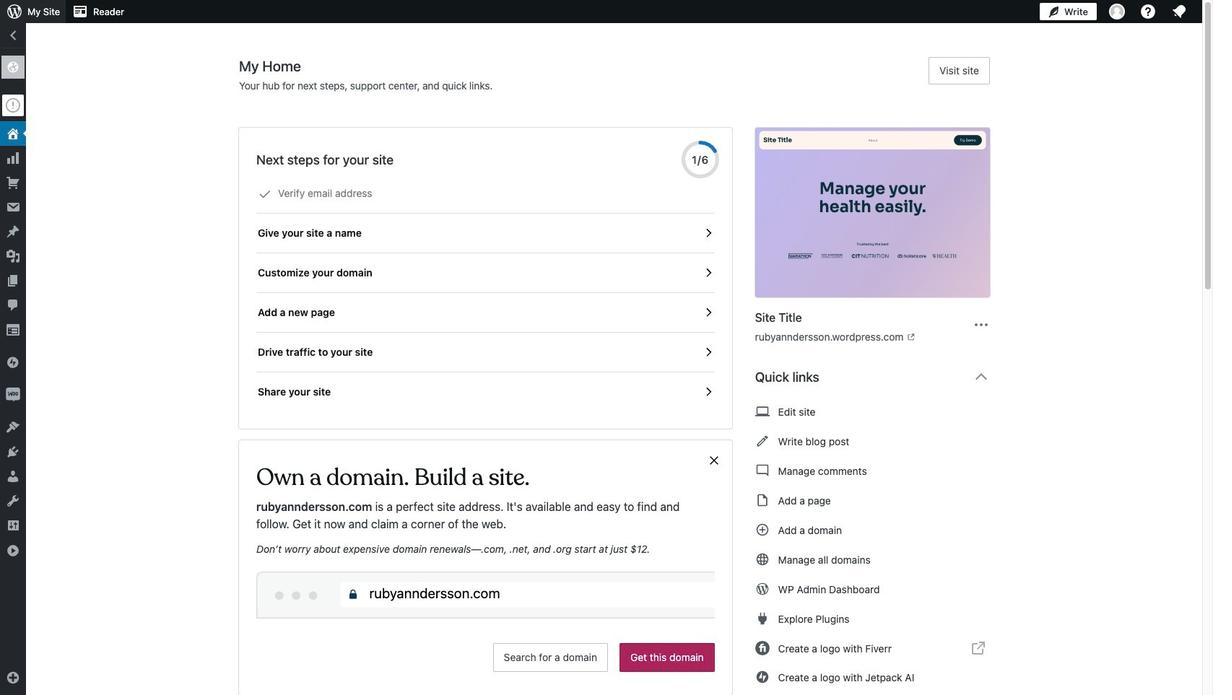 Task type: describe. For each thing, give the bounding box(es) containing it.
2 task enabled image from the top
[[702, 306, 715, 319]]

my profile image
[[1109, 4, 1125, 19]]

2 img image from the top
[[6, 388, 20, 402]]

2 task enabled image from the top
[[702, 346, 715, 359]]

help image
[[1139, 3, 1157, 20]]

launchpad checklist element
[[256, 174, 715, 412]]

mode_comment image
[[755, 462, 769, 479]]

edit image
[[755, 432, 769, 450]]

dismiss domain name promotion image
[[707, 452, 720, 469]]



Task type: locate. For each thing, give the bounding box(es) containing it.
more options for site site title image
[[973, 316, 990, 333]]

1 vertical spatial img image
[[6, 388, 20, 402]]

task enabled image
[[702, 266, 715, 279], [702, 346, 715, 359], [702, 386, 715, 399]]

3 task enabled image from the top
[[702, 386, 715, 399]]

insert_drive_file image
[[755, 492, 769, 509]]

0 vertical spatial task enabled image
[[702, 266, 715, 279]]

img image
[[6, 355, 20, 370], [6, 388, 20, 402]]

2 vertical spatial task enabled image
[[702, 386, 715, 399]]

0 vertical spatial task enabled image
[[702, 227, 715, 240]]

progress bar
[[681, 141, 719, 178]]

1 vertical spatial task enabled image
[[702, 306, 715, 319]]

main content
[[239, 57, 1001, 695]]

1 img image from the top
[[6, 355, 20, 370]]

manage your notifications image
[[1170, 3, 1188, 20]]

1 task enabled image from the top
[[702, 266, 715, 279]]

1 vertical spatial task enabled image
[[702, 346, 715, 359]]

1 task enabled image from the top
[[702, 227, 715, 240]]

laptop image
[[755, 403, 769, 420]]

task enabled image
[[702, 227, 715, 240], [702, 306, 715, 319]]

0 vertical spatial img image
[[6, 355, 20, 370]]



Task type: vqa. For each thing, say whether or not it's contained in the screenshot.
plugin icon
no



